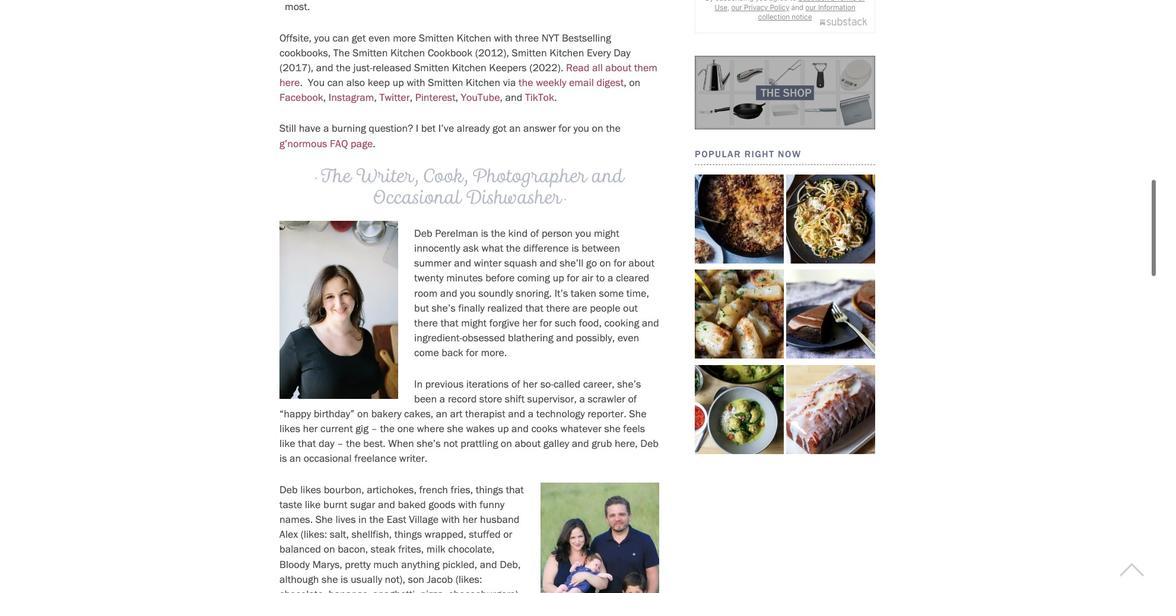 Task type: describe. For each thing, give the bounding box(es) containing it.
just-
[[353, 61, 373, 74]]

deb image
[[280, 221, 398, 399]]

her left so-
[[523, 377, 538, 390]]

have
[[299, 122, 321, 135]]

like inside deb likes bourbon, artichokes, french fries, things that taste like burnt sugar and baked goods with funny names. she lives in the east village with her husband alex (likes: salt, shellfish, things wrapped, stuffed or balanced on bacon, steak frites, milk chocolate, bloody marys, pretty much anything pickled, and deb, although she is usually not), son jacob (likes: chocolate, bananas, spaghetti, pizza, cheeseb
[[305, 498, 321, 511]]

art
[[450, 407, 463, 420]]

squash
[[504, 257, 537, 270]]

more
[[393, 31, 416, 44]]

the inside the writer, cook, photographer and occasional dishwasher
[[321, 164, 352, 192]]

grapefruit yogurt cake image
[[787, 365, 876, 454]]

bacon,
[[338, 543, 368, 556]]

g'normous faq page link
[[280, 137, 373, 150]]

youtube
[[461, 91, 500, 104]]

0 horizontal spatial an
[[290, 452, 301, 465]]

cooks
[[532, 422, 558, 435]]

writer,
[[357, 164, 419, 192]]

her inside deb likes bourbon, artichokes, french fries, things that taste like burnt sugar and baked goods with funny names. she lives in the east village with her husband alex (likes: salt, shellfish, things wrapped, stuffed or balanced on bacon, steak frites, milk chocolate, bloody marys, pretty much anything pickled, and deb, although she is usually not), son jacob (likes: chocolate, bananas, spaghetti, pizza, cheeseb
[[463, 513, 478, 526]]

she inside deb likes bourbon, artichokes, french fries, things that taste like burnt sugar and baked goods with funny names. she lives in the east village with her husband alex (likes: salt, shellfish, things wrapped, stuffed or balanced on bacon, steak frites, milk chocolate, bloody marys, pretty much anything pickled, and deb, although she is usually not), son jacob (likes: chocolate, bananas, spaghetti, pizza, cheeseb
[[322, 573, 338, 586]]

burning
[[332, 122, 366, 135]]

not),
[[385, 573, 405, 586]]

cleared
[[616, 272, 650, 285]]

read all about them here link
[[280, 61, 658, 89]]

cookbooks,
[[280, 46, 331, 59]]

still have a burning question? i bet i've already got an answer for you on the g'normous faq page .
[[280, 122, 621, 150]]

1 vertical spatial an
[[436, 407, 448, 420]]

1 horizontal spatial might
[[594, 227, 620, 240]]

1 horizontal spatial things
[[476, 483, 503, 496]]

milk
[[427, 543, 446, 556]]

2 vertical spatial she's
[[417, 437, 441, 450]]

forgive
[[490, 316, 520, 329]]

the inside offsite, you can get even more smitten kitchen with three nyt bestselling cookbooks, the smitten kitchen cookbook (2012), smitten kitchen every day (2017), and the just-released smitten kitchen keepers (2022).
[[334, 46, 350, 59]]

keep
[[368, 76, 390, 89]]

weekly email
[[536, 76, 594, 89]]

, left pinterest
[[410, 91, 413, 104]]

you
[[308, 76, 325, 89]]

that down snoring.
[[526, 301, 544, 314]]

birthday"
[[314, 407, 355, 420]]

likes inside the in previous iterations of her so-called career, she's been a record store shift supervisor, a scrawler of "happy birthday" on bakery cakes, an art therapist and a technology reporter. she likes her current gig – the one where she wakes up and cooks whatever she feels like that day – the best. when she's not prattling on about galley and grub here, deb is an occasional freelance writer.
[[280, 422, 300, 435]]

0 horizontal spatial –
[[337, 437, 344, 450]]

freelance
[[354, 452, 397, 465]]

i've
[[439, 122, 454, 135]]

the down bakery at the left
[[380, 422, 395, 435]]

can inside .  you can also keep up with smitten kitchen via the weekly email digest , on facebook , instagram , twitter , pinterest , youtube , and tiktok .
[[327, 76, 344, 89]]

bakery
[[371, 407, 402, 420]]

pizza,
[[421, 588, 446, 593]]

her down "happy
[[303, 422, 318, 435]]

for down obsessed at bottom left
[[466, 346, 478, 359]]

before
[[486, 272, 515, 285]]

stuffed
[[469, 528, 501, 541]]

up inside .  you can also keep up with smitten kitchen via the weekly email digest , on facebook , instagram , twitter , pinterest , youtube , and tiktok .
[[393, 76, 404, 89]]

i
[[416, 122, 419, 135]]

fries,
[[451, 483, 473, 496]]

deb perelman is the kind of person you might innocently ask what the difference is between summer and winter squash and she'll go on for about twenty minutes before coming up for air to a cleared room and you soundly snoring. it's taken some time, but she's finally realized that there are people out there that might forgive her for such food, cooking and ingredient-obsessed blathering and possibly, even come back for more.
[[414, 227, 659, 359]]

the up what
[[491, 227, 506, 240]]

steak
[[371, 543, 396, 556]]

cakes,
[[404, 407, 434, 420]]

likes inside deb likes bourbon, artichokes, french fries, things that taste like burnt sugar and baked goods with funny names. she lives in the east village with her husband alex (likes: salt, shellfish, things wrapped, stuffed or balanced on bacon, steak frites, milk chocolate, bloody marys, pretty much anything pickled, and deb, although she is usually not), son jacob (likes: chocolate, bananas, spaghetti, pizza, cheeseb
[[300, 483, 321, 496]]

previous
[[425, 377, 464, 390]]

the down gig
[[346, 437, 361, 450]]

what
[[482, 242, 504, 255]]

smitten up cookbook
[[419, 31, 454, 44]]

obsessed
[[462, 331, 506, 344]]

smitten inside .  you can also keep up with smitten kitchen via the weekly email digest , on facebook , instagram , twitter , pinterest , youtube , and tiktok .
[[428, 76, 463, 89]]

possibly,
[[576, 331, 615, 344]]

facebook link
[[280, 91, 323, 104]]

1 horizontal spatial there
[[546, 301, 570, 314]]

anything
[[401, 558, 440, 571]]

page
[[351, 137, 373, 150]]

spaghetti,
[[373, 588, 418, 593]]

lemon potatoes image
[[695, 270, 784, 359]]

she'll
[[560, 257, 584, 270]]

coming
[[518, 272, 550, 285]]

get
[[352, 31, 366, 44]]

husband
[[480, 513, 520, 526]]

she inside the in previous iterations of her so-called career, she's been a record store shift supervisor, a scrawler of "happy birthday" on bakery cakes, an art therapist and a technology reporter. she likes her current gig – the one where she wakes up and cooks whatever she feels like that day – the best. when she's not prattling on about galley and grub here, deb is an occasional freelance writer.
[[629, 407, 647, 420]]

here,
[[615, 437, 638, 450]]

1 horizontal spatial she
[[447, 422, 464, 435]]

1 horizontal spatial –
[[371, 422, 378, 435]]

.  you can also keep up with smitten kitchen via the weekly email digest , on facebook , instagram , twitter , pinterest , youtube , and tiktok .
[[280, 76, 641, 104]]

reporter.
[[588, 407, 627, 420]]

deb for deb likes bourbon, artichokes, french fries, things that taste like burnt sugar and baked goods with funny names. she lives in the east village with her husband alex (likes: salt, shellfish, things wrapped, stuffed or balanced on bacon, steak frites, milk chocolate, bloody marys, pretty much anything pickled, and deb, although she is usually not), son jacob (likes: chocolate, bananas, spaghetti, pizza, cheeseb
[[280, 483, 298, 496]]

for left such
[[540, 316, 552, 329]]

person
[[542, 227, 573, 240]]

pinterest
[[415, 91, 456, 104]]

lives
[[336, 513, 356, 526]]

wakes
[[466, 422, 495, 435]]

taste
[[280, 498, 302, 511]]

bet
[[421, 122, 436, 135]]

frites,
[[398, 543, 424, 556]]

every
[[587, 46, 611, 59]]

deb likes bourbon, artichokes, french fries, things that taste like burnt sugar and baked goods with funny names. she lives in the east village with her husband alex (likes: salt, shellfish, things wrapped, stuffed or balanced on bacon, steak frites, milk chocolate, bloody marys, pretty much anything pickled, and deb, although she is usually not), son jacob (likes: chocolate, bananas, spaghetti, pizza, cheeseb
[[280, 483, 524, 593]]

for inside still have a burning question? i bet i've already got an answer for you on the g'normous faq page .
[[559, 122, 571, 135]]

out
[[623, 301, 638, 314]]

smitten down three
[[512, 46, 547, 59]]

you up between
[[576, 227, 591, 240]]

are
[[573, 301, 587, 314]]

an inside still have a burning question? i bet i've already got an answer for you on the g'normous faq page .
[[509, 122, 521, 135]]

can inside offsite, you can get even more smitten kitchen with three nyt bestselling cookbooks, the smitten kitchen cookbook (2012), smitten kitchen every day (2017), and the just-released smitten kitchen keepers (2022).
[[333, 31, 349, 44]]

1 vertical spatial of
[[512, 377, 520, 390]]

1 horizontal spatial (likes:
[[456, 573, 482, 586]]

. inside .  you can also keep up with smitten kitchen via the weekly email digest , on facebook , instagram , twitter , pinterest , youtube , and tiktok .
[[554, 91, 557, 104]]

when
[[388, 437, 414, 450]]

about inside read all about them here
[[606, 61, 632, 74]]

salt,
[[330, 528, 349, 541]]

kitchen up (2012),
[[457, 31, 491, 44]]

kitchen up read
[[550, 46, 584, 59]]

on right prattling
[[501, 437, 512, 450]]

store
[[480, 392, 502, 405]]

0 vertical spatial (likes:
[[301, 528, 327, 541]]

or
[[504, 528, 513, 541]]

names.
[[280, 513, 313, 526]]

chocolate olive oil cake image
[[787, 270, 876, 359]]

that up ingredient-
[[441, 316, 459, 329]]

on inside still have a burning question? i bet i've already got an answer for you on the g'normous faq page .
[[592, 122, 604, 135]]

she inside deb likes bourbon, artichokes, french fries, things that taste like burnt sugar and baked goods with funny names. she lives in the east village with her husband alex (likes: salt, shellfish, things wrapped, stuffed or balanced on bacon, steak frites, milk chocolate, bloody marys, pretty much anything pickled, and deb, although she is usually not), son jacob (likes: chocolate, bananas, spaghetti, pizza, cheeseb
[[316, 513, 333, 526]]

gig
[[356, 422, 369, 435]]

, down 'keepers'
[[500, 91, 503, 104]]

galley
[[544, 437, 569, 450]]

for left air
[[567, 272, 579, 285]]

(2017),
[[280, 61, 314, 74]]

1 vertical spatial there
[[414, 316, 438, 329]]

technology
[[536, 407, 585, 420]]

day
[[614, 46, 631, 59]]

offsite,
[[280, 31, 312, 44]]

about inside deb perelman is the kind of person you might innocently ask what the difference is between summer and winter squash and she'll go on for about twenty minutes before coming up for air to a cleared room and you soundly snoring. it's taken some time, but she's finally realized that there are people out there that might forgive her for such food, cooking and ingredient-obsessed blathering and possibly, even come back for more.
[[629, 257, 655, 270]]

pinterest link
[[415, 91, 456, 104]]

in
[[414, 377, 423, 390]]

usually
[[351, 573, 382, 586]]

0 horizontal spatial might
[[461, 316, 487, 329]]

pickled,
[[443, 558, 477, 571]]

occasional
[[304, 452, 352, 465]]

wrapped,
[[425, 528, 466, 541]]

perelman
[[435, 227, 478, 240]]

prattling
[[461, 437, 498, 450]]

deb inside the in previous iterations of her so-called career, she's been a record store shift supervisor, a scrawler of "happy birthday" on bakery cakes, an art therapist and a technology reporter. she likes her current gig – the one where she wakes up and cooks whatever she feels like that day – the best. when she's not prattling on about galley and grub here, deb is an occasional freelance writer.
[[641, 437, 659, 450]]

ask
[[463, 242, 479, 255]]

people
[[590, 301, 621, 314]]

and inside offsite, you can get even more smitten kitchen with three nyt bestselling cookbooks, the smitten kitchen cookbook (2012), smitten kitchen every day (2017), and the just-released smitten kitchen keepers (2022).
[[316, 61, 333, 74]]

writer.
[[399, 452, 428, 465]]

answer
[[524, 122, 556, 135]]

0 vertical spatial chocolate,
[[448, 543, 495, 556]]

you down minutes
[[460, 286, 476, 300]]

kitchen down more at top left
[[391, 46, 425, 59]]

that inside the in previous iterations of her so-called career, she's been a record store shift supervisor, a scrawler of "happy birthday" on bakery cakes, an art therapist and a technology reporter. she likes her current gig – the one where she wakes up and cooks whatever she feels like that day – the best. when she's not prattling on about galley and grub here, deb is an occasional freelance writer.
[[298, 437, 316, 450]]

read all about them here
[[280, 61, 658, 89]]

alex
[[280, 528, 298, 541]]

french onion baked lentils and farro image
[[695, 174, 784, 263]]

2 vertical spatial of
[[628, 392, 637, 405]]

is inside the in previous iterations of her so-called career, she's been a record store shift supervisor, a scrawler of "happy birthday" on bakery cakes, an art therapist and a technology reporter. she likes her current gig – the one where she wakes up and cooks whatever she feels like that day – the best. when she's not prattling on about galley and grub here, deb is an occasional freelance writer.
[[280, 452, 287, 465]]

. inside still have a burning question? i bet i've already got an answer for you on the g'normous faq page .
[[373, 137, 376, 150]]

marys,
[[312, 558, 342, 571]]

summer
[[414, 257, 452, 270]]

via
[[503, 76, 516, 89]]

youtube link
[[461, 91, 500, 104]]



Task type: vqa. For each thing, say whether or not it's contained in the screenshot.
next
no



Task type: locate. For each thing, give the bounding box(es) containing it.
0 vertical spatial like
[[280, 437, 295, 450]]

can left get
[[333, 31, 349, 44]]

kitchen up .  you can also keep up with smitten kitchen via the weekly email digest , on facebook , instagram , twitter , pinterest , youtube , and tiktok . on the top of page
[[452, 61, 487, 74]]

deb
[[414, 227, 433, 240], [641, 437, 659, 450], [280, 483, 298, 496]]

is up bananas,
[[341, 573, 348, 586]]

the inside still have a burning question? i bet i've already got an answer for you on the g'normous faq page .
[[606, 122, 621, 135]]

her
[[523, 316, 537, 329], [523, 377, 538, 390], [303, 422, 318, 435], [463, 513, 478, 526]]

on inside .  you can also keep up with smitten kitchen via the weekly email digest , on facebook , instagram , twitter , pinterest , youtube , and tiktok .
[[629, 76, 641, 89]]

.
[[554, 91, 557, 104], [373, 137, 376, 150]]

None search field
[[56, 28, 1067, 65]]

on up gig
[[357, 407, 369, 420]]

about inside the in previous iterations of her so-called career, she's been a record store shift supervisor, a scrawler of "happy birthday" on bakery cakes, an art therapist and a technology reporter. she likes her current gig – the one where she wakes up and cooks whatever she feels like that day – the best. when she's not prattling on about galley and grub here, deb is an occasional freelance writer.
[[515, 437, 541, 450]]

1 vertical spatial (likes:
[[456, 573, 482, 586]]

, left youtube link
[[456, 91, 458, 104]]

bananas,
[[329, 588, 371, 593]]

on down digest
[[592, 122, 604, 135]]

she's right but
[[432, 301, 456, 314]]

0 vertical spatial she
[[629, 407, 647, 420]]

(likes: up balanced
[[301, 528, 327, 541]]

on down them
[[629, 76, 641, 89]]

the writer, cook, photographer and occasional dishwasher
[[321, 164, 624, 213]]

time,
[[627, 286, 649, 300]]

tiktok link
[[525, 91, 554, 104]]

0 vertical spatial the
[[334, 46, 350, 59]]

1 vertical spatial chocolate,
[[280, 588, 326, 593]]

with up (2012),
[[494, 31, 513, 44]]

taken
[[571, 286, 597, 300]]

1 vertical spatial like
[[305, 498, 321, 511]]

you up cookbooks,
[[314, 31, 330, 44]]

0 vertical spatial an
[[509, 122, 521, 135]]

0 horizontal spatial up
[[393, 76, 404, 89]]

2 vertical spatial an
[[290, 452, 301, 465]]

the down the kind
[[506, 242, 521, 255]]

smitten down cookbook
[[414, 61, 449, 74]]

even inside deb perelman is the kind of person you might innocently ask what the difference is between summer and winter squash and she'll go on for about twenty minutes before coming up for air to a cleared room and you soundly snoring. it's taken some time, but she's finally realized that there are people out there that might forgive her for such food, cooking and ingredient-obsessed blathering and possibly, even come back for more.
[[618, 331, 640, 344]]

her up stuffed
[[463, 513, 478, 526]]

that
[[526, 301, 544, 314], [441, 316, 459, 329], [298, 437, 316, 450], [506, 483, 524, 496]]

like right taste
[[305, 498, 321, 511]]

blathering
[[508, 331, 554, 344]]

1 vertical spatial –
[[337, 437, 344, 450]]

(likes: down pickled, on the left bottom
[[456, 573, 482, 586]]

about
[[606, 61, 632, 74], [629, 257, 655, 270], [515, 437, 541, 450]]

cookbook
[[428, 46, 473, 59]]

much
[[374, 558, 399, 571]]

1 vertical spatial can
[[327, 76, 344, 89]]

2 horizontal spatial up
[[553, 272, 564, 285]]

like down "happy
[[280, 437, 295, 450]]

1 horizontal spatial an
[[436, 407, 448, 420]]

air
[[582, 272, 594, 285]]

might down finally
[[461, 316, 487, 329]]

can right you
[[327, 76, 344, 89]]

village
[[409, 513, 439, 526]]

2 horizontal spatial of
[[628, 392, 637, 405]]

– right day
[[337, 437, 344, 450]]

there down the it's
[[546, 301, 570, 314]]

g'normous
[[280, 137, 327, 150]]

kitchen up youtube link
[[466, 76, 501, 89]]

0 vertical spatial things
[[476, 483, 503, 496]]

in
[[359, 513, 367, 526]]

0 horizontal spatial chocolate,
[[280, 588, 326, 593]]

of right the kind
[[531, 227, 539, 240]]

sugar
[[350, 498, 375, 511]]

food,
[[579, 316, 602, 329]]

the right via
[[519, 76, 533, 89]]

(2012),
[[475, 46, 509, 59]]

is up what
[[481, 227, 489, 240]]

about up cleared
[[629, 257, 655, 270]]

deb,
[[500, 558, 521, 571]]

deb up taste
[[280, 483, 298, 496]]

faq
[[330, 137, 348, 150]]

things up frites,
[[395, 528, 422, 541]]

0 vertical spatial up
[[393, 76, 404, 89]]

bloody
[[280, 558, 310, 571]]

she down marys,
[[322, 573, 338, 586]]

, down day
[[624, 76, 627, 89]]

(2022).
[[530, 61, 564, 74]]

0 vertical spatial –
[[371, 422, 378, 435]]

digest
[[597, 76, 624, 89]]

deb inside deb perelman is the kind of person you might innocently ask what the difference is between summer and winter squash and she'll go on for about twenty minutes before coming up for air to a cleared room and you soundly snoring. it's taken some time, but she's finally realized that there are people out there that might forgive her for such food, cooking and ingredient-obsessed blathering and possibly, even come back for more.
[[414, 227, 433, 240]]

the down digest
[[606, 122, 621, 135]]

that up husband
[[506, 483, 524, 496]]

2 horizontal spatial deb
[[641, 437, 659, 450]]

1 horizontal spatial of
[[531, 227, 539, 240]]

2 vertical spatial deb
[[280, 483, 298, 496]]

up inside the in previous iterations of her so-called career, she's been a record store shift supervisor, a scrawler of "happy birthday" on bakery cakes, an art therapist and a technology reporter. she likes her current gig – the one where she wakes up and cooks whatever she feels like that day – the best. when she's not prattling on about galley and grub here, deb is an occasional freelance writer.
[[498, 422, 509, 435]]

like inside the in previous iterations of her so-called career, she's been a record store shift supervisor, a scrawler of "happy birthday" on bakery cakes, an art therapist and a technology reporter. she likes her current gig – the one where she wakes up and cooks whatever she feels like that day – the best. when she's not prattling on about galley and grub here, deb is an occasional freelance writer.
[[280, 437, 295, 450]]

baked
[[398, 498, 426, 511]]

of right scrawler
[[628, 392, 637, 405]]

1 vertical spatial she
[[316, 513, 333, 526]]

day
[[319, 437, 335, 450]]

tiktok
[[525, 91, 554, 104]]

1 vertical spatial .
[[373, 137, 376, 150]]

0 vertical spatial about
[[606, 61, 632, 74]]

0 horizontal spatial deb
[[280, 483, 298, 496]]

smitten up just-
[[353, 46, 388, 59]]

0 horizontal spatial she
[[316, 513, 333, 526]]

0 horizontal spatial even
[[369, 31, 390, 44]]

, down you
[[323, 91, 326, 104]]

occasional
[[372, 186, 462, 213]]

1 horizontal spatial deb
[[414, 227, 433, 240]]

released
[[373, 61, 412, 74]]

0 vertical spatial likes
[[280, 422, 300, 435]]

us image
[[541, 482, 660, 593]]

0 vertical spatial she's
[[432, 301, 456, 314]]

popular
[[695, 148, 742, 159]]

pretty
[[345, 558, 371, 571]]

even inside offsite, you can get even more smitten kitchen with three nyt bestselling cookbooks, the smitten kitchen cookbook (2012), smitten kitchen every day (2017), and the just-released smitten kitchen keepers (2022).
[[369, 31, 390, 44]]

she's down where on the left bottom of page
[[417, 437, 441, 450]]

such
[[555, 316, 577, 329]]

she down reporter.
[[605, 422, 621, 435]]

you inside still have a burning question? i bet i've already got an answer for you on the g'normous faq page .
[[574, 122, 590, 135]]

1 vertical spatial the
[[321, 164, 352, 192]]

chocolate, up pickled, on the left bottom
[[448, 543, 495, 556]]

is
[[481, 227, 489, 240], [572, 242, 579, 255], [280, 452, 287, 465], [341, 573, 348, 586]]

the down faq
[[321, 164, 352, 192]]

her inside deb perelman is the kind of person you might innocently ask what the difference is between summer and winter squash and she'll go on for about twenty minutes before coming up for air to a cleared room and you soundly snoring. it's taken some time, but she's finally realized that there are people out there that might forgive her for such food, cooking and ingredient-obsessed blathering and possibly, even come back for more.
[[523, 316, 537, 329]]

2 vertical spatial about
[[515, 437, 541, 450]]

up inside deb perelman is the kind of person you might innocently ask what the difference is between summer and winter squash and she'll go on for about twenty minutes before coming up for air to a cleared room and you soundly snoring. it's taken some time, but she's finally realized that there are people out there that might forgive her for such food, cooking and ingredient-obsessed blathering and possibly, even come back for more.
[[553, 272, 564, 285]]

deb inside deb likes bourbon, artichokes, french fries, things that taste like burnt sugar and baked goods with funny names. she lives in the east village with her husband alex (likes: salt, shellfish, things wrapped, stuffed or balanced on bacon, steak frites, milk chocolate, bloody marys, pretty much anything pickled, and deb, although she is usually not), son jacob (likes: chocolate, bananas, spaghetti, pizza, cheeseb
[[280, 483, 298, 496]]

already
[[457, 122, 490, 135]]

and inside the writer, cook, photographer and occasional dishwasher
[[592, 164, 624, 192]]

the up also
[[336, 61, 351, 74]]

2 horizontal spatial an
[[509, 122, 521, 135]]

. down question?
[[373, 137, 376, 150]]

current
[[321, 422, 353, 435]]

even down cooking
[[618, 331, 640, 344]]

for up cleared
[[614, 257, 626, 270]]

kitchen inside .  you can also keep up with smitten kitchen via the weekly email digest , on facebook , instagram , twitter , pinterest , youtube , and tiktok .
[[466, 76, 501, 89]]

there
[[546, 301, 570, 314], [414, 316, 438, 329]]

on inside deb likes bourbon, artichokes, french fries, things that taste like burnt sugar and baked goods with funny names. she lives in the east village with her husband alex (likes: salt, shellfish, things wrapped, stuffed or balanced on bacon, steak frites, milk chocolate, bloody marys, pretty much anything pickled, and deb, although she is usually not), son jacob (likes: chocolate, bananas, spaghetti, pizza, cheeseb
[[324, 543, 335, 556]]

0 vertical spatial might
[[594, 227, 620, 240]]

of inside deb perelman is the kind of person you might innocently ask what the difference is between summer and winter squash and she'll go on for about twenty minutes before coming up for air to a cleared room and you soundly snoring. it's taken some time, but she's finally realized that there are people out there that might forgive her for such food, cooking and ingredient-obsessed blathering and possibly, even come back for more.
[[531, 227, 539, 240]]

the inside deb likes bourbon, artichokes, french fries, things that taste like burnt sugar and baked goods with funny names. she lives in the east village with her husband alex (likes: salt, shellfish, things wrapped, stuffed or balanced on bacon, steak frites, milk chocolate, bloody marys, pretty much anything pickled, and deb, although she is usually not), son jacob (likes: chocolate, bananas, spaghetti, pizza, cheeseb
[[370, 513, 384, 526]]

deb for deb perelman is the kind of person you might innocently ask what the difference is between summer and winter squash and she'll go on for about twenty minutes before coming up for air to a cleared room and you soundly snoring. it's taken some time, but she's finally realized that there are people out there that might forgive her for such food, cooking and ingredient-obsessed blathering and possibly, even come back for more.
[[414, 227, 433, 240]]

1 vertical spatial she's
[[617, 377, 641, 390]]

1 vertical spatial even
[[618, 331, 640, 344]]

a inside still have a burning question? i bet i've already got an answer for you on the g'normous faq page .
[[323, 122, 329, 135]]

a up cooks
[[528, 407, 534, 420]]

–
[[371, 422, 378, 435], [337, 437, 344, 450]]

finally
[[458, 301, 485, 314]]

of up shift
[[512, 377, 520, 390]]

might up between
[[594, 227, 620, 240]]

1 vertical spatial about
[[629, 257, 655, 270]]

there down but
[[414, 316, 438, 329]]

snoring.
[[516, 286, 552, 300]]

1 vertical spatial deb
[[641, 437, 659, 450]]

you inside offsite, you can get even more smitten kitchen with three nyt bestselling cookbooks, the smitten kitchen cookbook (2012), smitten kitchen every day (2017), and the just-released smitten kitchen keepers (2022).
[[314, 31, 330, 44]]

0 horizontal spatial of
[[512, 377, 520, 390]]

0 vertical spatial there
[[546, 301, 570, 314]]

1 vertical spatial up
[[553, 272, 564, 285]]

, down "keep"
[[374, 91, 377, 104]]

on
[[629, 76, 641, 89], [592, 122, 604, 135], [600, 257, 611, 270], [357, 407, 369, 420], [501, 437, 512, 450], [324, 543, 335, 556]]

the inside .  you can also keep up with smitten kitchen via the weekly email digest , on facebook , instagram , twitter , pinterest , youtube , and tiktok .
[[519, 76, 533, 89]]

0 vertical spatial .
[[554, 91, 557, 104]]

go
[[586, 257, 597, 270]]

in previous iterations of her so-called career, she's been a record store shift supervisor, a scrawler of "happy birthday" on bakery cakes, an art therapist and a technology reporter. she likes her current gig – the one where she wakes up and cooks whatever she feels like that day – the best. when she's not prattling on about galley and grub here, deb is an occasional freelance writer.
[[280, 377, 659, 465]]

up up twitter link
[[393, 76, 404, 89]]

with inside .  you can also keep up with smitten kitchen via the weekly email digest , on facebook , instagram , twitter , pinterest , youtube , and tiktok .
[[407, 76, 426, 89]]

the right in on the left of page
[[370, 513, 384, 526]]

the up also
[[334, 46, 350, 59]]

. down weekly email
[[554, 91, 557, 104]]

up right wakes
[[498, 422, 509, 435]]

with inside offsite, you can get even more smitten kitchen with three nyt bestselling cookbooks, the smitten kitchen cookbook (2012), smitten kitchen every day (2017), and the just-released smitten kitchen keepers (2022).
[[494, 31, 513, 44]]

1 vertical spatial likes
[[300, 483, 321, 496]]

on up marys,
[[324, 543, 335, 556]]

photographer
[[473, 164, 587, 192]]

likes down "happy
[[280, 422, 300, 435]]

got
[[493, 122, 507, 135]]

up up the it's
[[553, 272, 564, 285]]

you right answer
[[574, 122, 590, 135]]

a up g'normous faq page "link"
[[323, 122, 329, 135]]

is left the occasional
[[280, 452, 287, 465]]

a right to
[[608, 272, 613, 285]]

0 vertical spatial of
[[531, 227, 539, 240]]

chocolate, down the although
[[280, 588, 326, 593]]

is inside deb likes bourbon, artichokes, french fries, things that taste like burnt sugar and baked goods with funny names. she lives in the east village with her husband alex (likes: salt, shellfish, things wrapped, stuffed or balanced on bacon, steak frites, milk chocolate, bloody marys, pretty much anything pickled, and deb, although she is usually not), son jacob (likes: chocolate, bananas, spaghetti, pizza, cheeseb
[[341, 573, 348, 586]]

0 horizontal spatial she
[[322, 573, 338, 586]]

deb down 'feels'
[[641, 437, 659, 450]]

that left day
[[298, 437, 316, 450]]

1 horizontal spatial like
[[305, 498, 321, 511]]

likes up taste
[[300, 483, 321, 496]]

supervisor,
[[527, 392, 577, 405]]

0 vertical spatial deb
[[414, 227, 433, 240]]

she up 'feels'
[[629, 407, 647, 420]]

twitter link
[[380, 91, 410, 104]]

– right gig
[[371, 422, 378, 435]]

for right answer
[[559, 122, 571, 135]]

about down day
[[606, 61, 632, 74]]

things up funny
[[476, 483, 503, 496]]

0 horizontal spatial things
[[395, 528, 422, 541]]

0 horizontal spatial there
[[414, 316, 438, 329]]

of
[[531, 227, 539, 240], [512, 377, 520, 390], [628, 392, 637, 405]]

a down previous
[[440, 392, 445, 405]]

with down fries,
[[458, 498, 477, 511]]

three
[[515, 31, 539, 44]]

a down called
[[580, 392, 585, 405]]

and inside .  you can also keep up with smitten kitchen via the weekly email digest , on facebook , instagram , twitter , pinterest , youtube , and tiktok .
[[505, 91, 523, 104]]

is up she'll
[[572, 242, 579, 255]]

on right go
[[600, 257, 611, 270]]

instagram
[[329, 91, 374, 104]]

spaghetti pangrattato with crispy eggs image
[[787, 174, 876, 263]]

soundly
[[479, 286, 513, 300]]

still
[[280, 122, 296, 135]]

she's up scrawler
[[617, 377, 641, 390]]

1 vertical spatial things
[[395, 528, 422, 541]]

come
[[414, 346, 439, 359]]

1 horizontal spatial up
[[498, 422, 509, 435]]

2 horizontal spatial she
[[605, 422, 621, 435]]

whatever
[[561, 422, 602, 435]]

1 horizontal spatial .
[[554, 91, 557, 104]]

although
[[280, 573, 319, 586]]

1 vertical spatial might
[[461, 316, 487, 329]]

1 horizontal spatial chocolate,
[[448, 543, 495, 556]]

called
[[554, 377, 581, 390]]

popular right now
[[695, 148, 802, 159]]

1 horizontal spatial she
[[629, 407, 647, 420]]

her up blathering
[[523, 316, 537, 329]]

braised ginger meatballs in coconut broth image
[[695, 365, 784, 454]]

a inside deb perelman is the kind of person you might innocently ask what the difference is between summer and winter squash and she'll go on for about twenty minutes before coming up for air to a cleared room and you soundly snoring. it's taken some time, but she's finally realized that there are people out there that might forgive her for such food, cooking and ingredient-obsessed blathering and possibly, even come back for more.
[[608, 272, 613, 285]]

an left art
[[436, 407, 448, 420]]

on inside deb perelman is the kind of person you might innocently ask what the difference is between summer and winter squash and she'll go on for about twenty minutes before coming up for air to a cleared room and you soundly snoring. it's taken some time, but she's finally realized that there are people out there that might forgive her for such food, cooking and ingredient-obsessed blathering and possibly, even come back for more.
[[600, 257, 611, 270]]

that inside deb likes bourbon, artichokes, french fries, things that taste like burnt sugar and baked goods with funny names. she lives in the east village with her husband alex (likes: salt, shellfish, things wrapped, stuffed or balanced on bacon, steak frites, milk chocolate, bloody marys, pretty much anything pickled, and deb, although she is usually not), son jacob (likes: chocolate, bananas, spaghetti, pizza, cheeseb
[[506, 483, 524, 496]]

2 vertical spatial up
[[498, 422, 509, 435]]

record
[[448, 392, 477, 405]]

one
[[398, 422, 414, 435]]

an left the occasional
[[290, 452, 301, 465]]

bourbon,
[[324, 483, 364, 496]]

artichokes,
[[367, 483, 417, 496]]

0 vertical spatial can
[[333, 31, 349, 44]]

career,
[[583, 377, 615, 390]]

she's inside deb perelman is the kind of person you might innocently ask what the difference is between summer and winter squash and she'll go on for about twenty minutes before coming up for air to a cleared room and you soundly snoring. it's taken some time, but she's finally realized that there are people out there that might forgive her for such food, cooking and ingredient-obsessed blathering and possibly, even come back for more.
[[432, 301, 456, 314]]

facebook
[[280, 91, 323, 104]]

1 horizontal spatial even
[[618, 331, 640, 344]]

east
[[387, 513, 407, 526]]

with up wrapped,
[[441, 513, 460, 526]]

0 horizontal spatial like
[[280, 437, 295, 450]]

scrawler
[[588, 392, 626, 405]]

about down cooks
[[515, 437, 541, 450]]

the inside offsite, you can get even more smitten kitchen with three nyt bestselling cookbooks, the smitten kitchen cookbook (2012), smitten kitchen every day (2017), and the just-released smitten kitchen keepers (2022).
[[336, 61, 351, 74]]

she down art
[[447, 422, 464, 435]]

0 horizontal spatial .
[[373, 137, 376, 150]]

0 horizontal spatial (likes:
[[301, 528, 327, 541]]

0 vertical spatial even
[[369, 31, 390, 44]]



